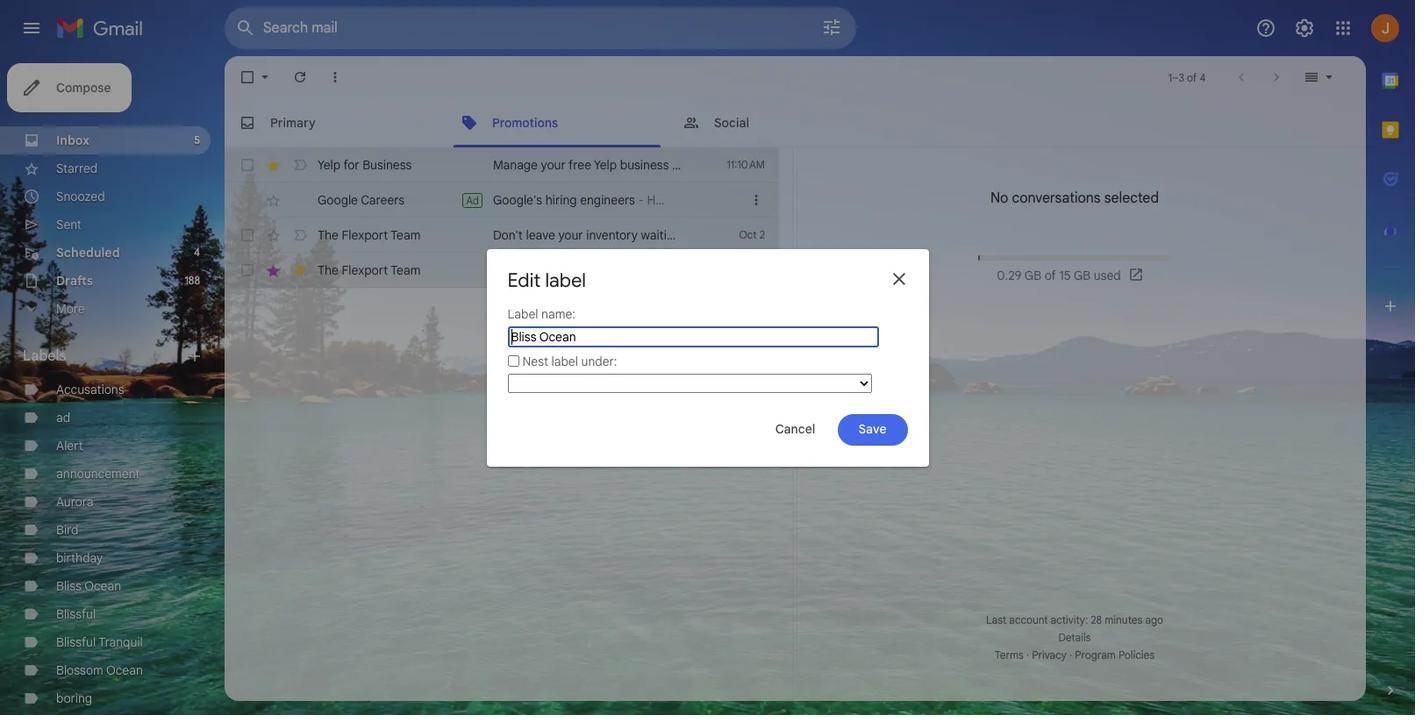 Task type: vqa. For each thing, say whether or not it's contained in the screenshot.
top inventory
yes



Task type: describe. For each thing, give the bounding box(es) containing it.
alert
[[56, 438, 83, 454]]

edit label heading
[[508, 268, 586, 292]]

labels navigation
[[0, 56, 225, 715]]

sent
[[56, 217, 82, 233]]

compose button
[[7, 63, 132, 112]]

1 yelp from the left
[[318, 157, 341, 173]]

tranquil
[[98, 634, 143, 650]]

terms link
[[995, 648, 1024, 662]]

cell inside row
[[702, 191, 748, 209]]

program
[[1075, 648, 1116, 662]]

boring
[[56, 691, 92, 706]]

announcement link
[[56, 466, 140, 482]]

name:
[[541, 306, 576, 322]]

1 gb from the left
[[1025, 268, 1042, 283]]

selected
[[1104, 190, 1159, 207]]

row containing google careers
[[225, 183, 779, 218]]

don't leave your inventory waiting!
[[493, 227, 687, 243]]

used
[[1094, 268, 1121, 283]]

ad
[[56, 410, 70, 426]]

last
[[986, 613, 1007, 626]]

4 row from the top
[[225, 253, 823, 288]]

cancel
[[775, 421, 815, 437]]

promotions
[[492, 115, 558, 130]]

11:10 am
[[727, 158, 765, 171]]

nest
[[523, 353, 548, 369]]

Nest label under: checkbox
[[508, 356, 519, 367]]

privacy link
[[1032, 648, 1067, 662]]

details
[[1059, 631, 1091, 644]]

1 horizontal spatial inventory
[[754, 262, 805, 278]]

1 · from the left
[[1027, 648, 1029, 662]]

under:
[[581, 353, 617, 369]]

how
[[655, 262, 678, 278]]

yelp for business
[[318, 157, 412, 173]]

snoozed
[[56, 189, 105, 204]]

blissful tranquil
[[56, 634, 143, 650]]

don't
[[493, 227, 523, 243]]

careers
[[361, 192, 405, 208]]

for
[[343, 157, 359, 173]]

team for you're missing a step! here's how to send your inventory
[[391, 262, 421, 278]]

boring link
[[56, 691, 92, 706]]

accusations link
[[56, 382, 124, 397]]

labels heading
[[23, 347, 186, 365]]

primary tab
[[225, 98, 445, 147]]

scheduled link
[[56, 245, 120, 261]]

waiting!
[[641, 227, 684, 243]]

-
[[638, 192, 644, 208]]

2 · from the left
[[1070, 648, 1072, 662]]

no conversations selected
[[991, 190, 1159, 207]]

bliss
[[56, 578, 82, 594]]

the flexport team for you're missing a step! here's how to send your inventory
[[318, 262, 421, 278]]

oct 2
[[739, 228, 765, 241]]

program policies link
[[1075, 648, 1155, 662]]

2 gb from the left
[[1074, 268, 1091, 283]]

send
[[696, 262, 723, 278]]

you're
[[493, 262, 527, 278]]

starred
[[56, 161, 98, 176]]

row containing yelp for business
[[225, 147, 779, 183]]

more button
[[0, 295, 211, 323]]

main menu image
[[21, 18, 42, 39]]

leave
[[526, 227, 555, 243]]

drafts link
[[56, 273, 93, 289]]

toggle split pane mode image
[[1303, 68, 1321, 86]]

starred link
[[56, 161, 98, 176]]

edit label
[[508, 268, 586, 292]]

4
[[194, 246, 200, 259]]

inbox
[[56, 132, 89, 148]]

oct
[[739, 228, 757, 241]]

scheduled
[[56, 245, 120, 261]]

blissful for blissful link
[[56, 606, 96, 622]]

account
[[1009, 613, 1048, 626]]

of
[[1045, 268, 1056, 283]]

details link
[[1059, 631, 1091, 644]]

the for don't leave your inventory waiting!
[[318, 227, 339, 243]]

ad link
[[56, 410, 70, 426]]

policies
[[1119, 648, 1155, 662]]

manage your free yelp business page
[[493, 157, 700, 173]]

2 yelp from the left
[[594, 157, 617, 173]]

ago
[[1145, 613, 1164, 626]]

team for don't leave your inventory waiting!
[[391, 227, 421, 243]]

bliss ocean
[[56, 578, 121, 594]]

google careers
[[318, 192, 405, 208]]

edit
[[508, 268, 541, 292]]

ocean for blossom ocean
[[106, 662, 143, 678]]

privacy
[[1032, 648, 1067, 662]]

ad
[[466, 193, 479, 207]]

label for edit
[[545, 268, 586, 292]]

not important switch for yelp
[[291, 156, 309, 174]]

blissful tranquil link
[[56, 634, 143, 650]]

here's
[[616, 262, 651, 278]]



Task type: locate. For each thing, give the bounding box(es) containing it.
you're missing a step! here's how to send your inventory
[[493, 262, 809, 278]]

0 vertical spatial the flexport team
[[318, 227, 421, 243]]

label up name:
[[545, 268, 586, 292]]

business
[[363, 157, 412, 173]]

1 row from the top
[[225, 147, 779, 183]]

compose
[[56, 80, 111, 96]]

· down details
[[1070, 648, 1072, 662]]

engineers
[[580, 192, 635, 208]]

the flexport team right important because you marked it as important. switch
[[318, 262, 421, 278]]

0 vertical spatial ocean
[[84, 578, 121, 594]]

flexport right important because you marked it as important. switch
[[342, 262, 388, 278]]

1 the from the top
[[318, 227, 339, 243]]

your
[[541, 157, 566, 173], [558, 227, 583, 243], [726, 262, 751, 278]]

1 vertical spatial the
[[318, 262, 339, 278]]

28
[[1091, 613, 1102, 626]]

1 vertical spatial inventory
[[754, 262, 805, 278]]

inventory down engineers
[[586, 227, 638, 243]]

0 horizontal spatial ·
[[1027, 648, 1029, 662]]

blissful link
[[56, 606, 96, 622]]

sent link
[[56, 217, 82, 233]]

tab list
[[1366, 56, 1415, 652], [225, 98, 1366, 147]]

ocean down tranquil
[[106, 662, 143, 678]]

2 row from the top
[[225, 183, 779, 218]]

not important switch
[[291, 156, 309, 174], [291, 226, 309, 244]]

accusations
[[56, 382, 124, 397]]

0 vertical spatial inventory
[[586, 227, 638, 243]]

0 vertical spatial label
[[545, 268, 586, 292]]

team
[[391, 227, 421, 243], [391, 262, 421, 278]]

not important switch up important because you marked it as important. switch
[[291, 226, 309, 244]]

blossom
[[56, 662, 103, 678]]

tab list containing primary
[[225, 98, 1366, 147]]

don't leave your inventory waiting! link
[[493, 226, 702, 244]]

2 blissful from the top
[[56, 634, 96, 650]]

more
[[56, 301, 85, 317]]

· right terms
[[1027, 648, 1029, 662]]

2 vertical spatial your
[[726, 262, 751, 278]]

2 the flexport team from the top
[[318, 262, 421, 278]]

social
[[714, 115, 749, 130]]

aurora
[[56, 494, 93, 510]]

1 vertical spatial label
[[551, 353, 578, 369]]

1 vertical spatial blissful
[[56, 634, 96, 650]]

0 horizontal spatial yelp
[[318, 157, 341, 173]]

refresh image
[[291, 68, 309, 86]]

label for nest
[[551, 353, 578, 369]]

the flexport team down google careers
[[318, 227, 421, 243]]

None search field
[[225, 7, 856, 49]]

2 team from the top
[[391, 262, 421, 278]]

inventory down the 2
[[754, 262, 805, 278]]

2 flexport from the top
[[342, 262, 388, 278]]

row
[[225, 147, 779, 183], [225, 183, 779, 218], [225, 218, 779, 253], [225, 253, 823, 288]]

label
[[545, 268, 586, 292], [551, 353, 578, 369]]

15
[[1059, 268, 1071, 283]]

yelp right the free
[[594, 157, 617, 173]]

blossom ocean link
[[56, 662, 143, 678]]

flexport
[[342, 227, 388, 243], [342, 262, 388, 278]]

business
[[620, 157, 669, 173]]

0 vertical spatial not important switch
[[291, 156, 309, 174]]

follow link to manage storage image
[[1128, 267, 1146, 284]]

nest label under:
[[523, 353, 617, 369]]

0 horizontal spatial inventory
[[586, 227, 638, 243]]

settings image
[[1294, 18, 1315, 39]]

your right send
[[726, 262, 751, 278]]

last account activity: 28 minutes ago details terms · privacy · program policies
[[986, 613, 1164, 662]]

1 vertical spatial team
[[391, 262, 421, 278]]

0 vertical spatial team
[[391, 227, 421, 243]]

yelp left for
[[318, 157, 341, 173]]

hiring
[[545, 192, 577, 208]]

0 vertical spatial flexport
[[342, 227, 388, 243]]

inbox link
[[56, 132, 89, 148]]

blissful down blissful link
[[56, 634, 96, 650]]

1 vertical spatial your
[[558, 227, 583, 243]]

5
[[194, 133, 200, 147]]

the down the google
[[318, 227, 339, 243]]

ocean right bliss
[[84, 578, 121, 594]]

the for you're missing a step! here's how to send your inventory
[[318, 262, 339, 278]]

social tab
[[669, 98, 890, 147]]

flexport for don't leave your inventory waiting!
[[342, 227, 388, 243]]

1 not important switch from the top
[[291, 156, 309, 174]]

no
[[991, 190, 1009, 207]]

drafts
[[56, 273, 93, 289]]

aurora link
[[56, 494, 93, 510]]

no conversations selected main content
[[225, 56, 1366, 701]]

0 horizontal spatial gb
[[1025, 268, 1042, 283]]

google's
[[493, 192, 542, 208]]

label right nest
[[551, 353, 578, 369]]

the right important because you marked it as important. switch
[[318, 262, 339, 278]]

important because you marked it as important. switch
[[291, 261, 309, 279]]

1 vertical spatial flexport
[[342, 262, 388, 278]]

1 vertical spatial ocean
[[106, 662, 143, 678]]

ocean for bliss ocean
[[84, 578, 121, 594]]

blissful
[[56, 606, 96, 622], [56, 634, 96, 650]]

188
[[185, 274, 200, 287]]

manage
[[493, 157, 538, 173]]

google
[[318, 192, 358, 208]]

0.29
[[997, 268, 1022, 283]]

2 the from the top
[[318, 262, 339, 278]]

alert link
[[56, 438, 83, 454]]

2 not important switch from the top
[[291, 226, 309, 244]]

bird link
[[56, 522, 78, 538]]

not important switch for the
[[291, 226, 309, 244]]

·
[[1027, 648, 1029, 662], [1070, 648, 1072, 662]]

blossom ocean
[[56, 662, 143, 678]]

1 flexport from the top
[[342, 227, 388, 243]]

blissful down bliss
[[56, 606, 96, 622]]

flexport for you're missing a step! here's how to send your inventory
[[342, 262, 388, 278]]

not important switch down primary
[[291, 156, 309, 174]]

your right leave
[[558, 227, 583, 243]]

1 vertical spatial the flexport team
[[318, 262, 421, 278]]

cell
[[702, 191, 748, 209]]

primary
[[270, 115, 316, 130]]

0 vertical spatial the
[[318, 227, 339, 243]]

advanced search options image
[[814, 10, 849, 45]]

flexport down google careers
[[342, 227, 388, 243]]

bird
[[56, 522, 78, 538]]

activity:
[[1051, 613, 1088, 626]]

blissful for blissful tranquil
[[56, 634, 96, 650]]

1 horizontal spatial yelp
[[594, 157, 617, 173]]

1 blissful from the top
[[56, 606, 96, 622]]

gb
[[1025, 268, 1042, 283], [1074, 268, 1091, 283]]

missing
[[530, 262, 572, 278]]

birthday link
[[56, 550, 103, 566]]

conversations
[[1012, 190, 1101, 207]]

labels
[[23, 347, 66, 365]]

birthday
[[56, 550, 103, 566]]

1 team from the top
[[391, 227, 421, 243]]

search mail image
[[230, 12, 261, 44]]

manage your free yelp business page link
[[493, 156, 700, 174]]

1 horizontal spatial gb
[[1074, 268, 1091, 283]]

label name:
[[508, 306, 576, 322]]

1 the flexport team from the top
[[318, 227, 421, 243]]

0 vertical spatial blissful
[[56, 606, 96, 622]]

Label name: field
[[508, 326, 879, 347]]

gb left of at the top
[[1025, 268, 1042, 283]]

3 row from the top
[[225, 218, 779, 253]]

promotions tab
[[447, 98, 668, 147]]

gb right the '15'
[[1074, 268, 1091, 283]]

step!
[[585, 262, 613, 278]]

snoozed link
[[56, 189, 105, 204]]

a
[[575, 262, 582, 278]]

announcement
[[56, 466, 140, 482]]

1 vertical spatial not important switch
[[291, 226, 309, 244]]

the flexport team for don't leave your inventory waiting!
[[318, 227, 421, 243]]

the flexport team
[[318, 227, 421, 243], [318, 262, 421, 278]]

0 vertical spatial your
[[541, 157, 566, 173]]

cancel button
[[760, 414, 831, 446]]

your left the free
[[541, 157, 566, 173]]

1 horizontal spatial ·
[[1070, 648, 1072, 662]]

google's hiring engineers -
[[493, 192, 647, 208]]

label
[[508, 306, 538, 322]]

to
[[681, 262, 692, 278]]

0.29 gb of 15 gb used
[[997, 268, 1121, 283]]

minutes
[[1105, 613, 1143, 626]]

edit label alert dialog
[[487, 249, 929, 467]]



